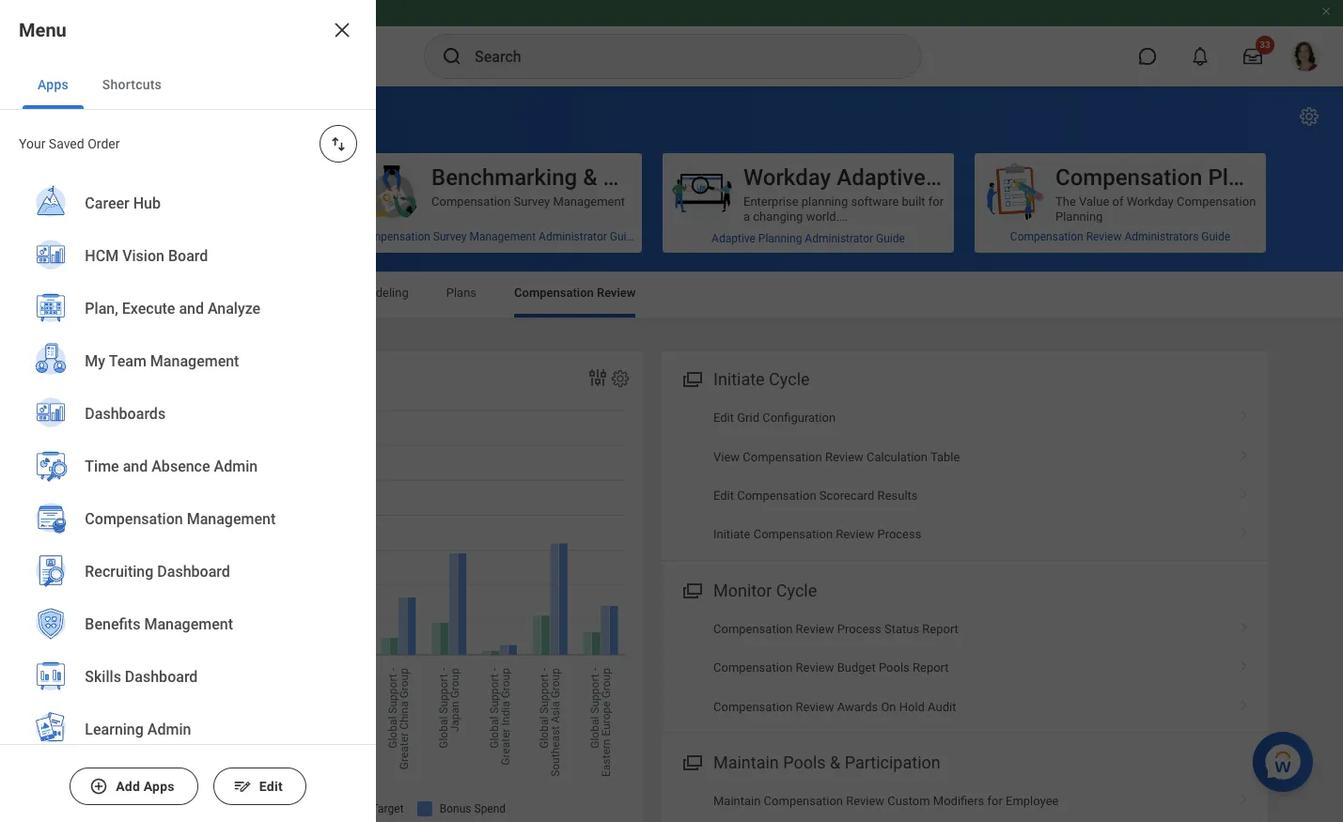 Task type: describe. For each thing, give the bounding box(es) containing it.
data
[[193, 525, 217, 539]]

& inside tab list
[[244, 286, 251, 300]]

maintain pools & participation
[[713, 753, 941, 773]]

faster.
[[177, 210, 211, 224]]

financial planning
[[743, 390, 843, 404]]

tons
[[205, 240, 229, 254]]

worker
[[38, 286, 76, 300]]

add apps
[[116, 779, 175, 794]]

0 horizontal spatial guide
[[610, 230, 639, 243]]

use cases
[[431, 720, 489, 735]]

compensation planning cycl
[[1056, 164, 1343, 191]]

have
[[177, 240, 202, 254]]

how
[[279, 240, 302, 254]]

informed
[[183, 315, 233, 329]]

operations
[[185, 300, 243, 314]]

chevron right image inside edit grid configuration link
[[1232, 404, 1257, 423]]

hub
[[133, 195, 160, 213]]

on
[[881, 700, 896, 714]]

board inside main content
[[335, 164, 394, 191]]

chevron right image for status
[[1232, 616, 1257, 634]]

chevron right image for compensation review budget pools report
[[1232, 654, 1257, 673]]

participation
[[845, 753, 941, 773]]

to inside the data—you have tons of it, but how do you make sense of it? workday makes it easy to get a complete picture of your finances, people, and operations so you can make more informed decisions.
[[247, 270, 258, 284]]

skills dashboard
[[85, 669, 197, 686]]

plan, execute and analyze link
[[23, 283, 353, 337]]

x image
[[331, 19, 353, 41]]

data—you
[[119, 240, 174, 254]]

hcm vision board link
[[23, 230, 353, 285]]

use
[[431, 720, 452, 735]]

apps button
[[23, 60, 84, 109]]

benchmarking & market data inside tab list
[[162, 286, 321, 300]]

compensation inside 'link'
[[737, 489, 816, 503]]

sort image
[[329, 134, 348, 153]]

review for compensation review administrators guide
[[1086, 230, 1122, 243]]

custom
[[888, 794, 930, 809]]

service.
[[119, 675, 161, 689]]

review for compensation review summary
[[169, 369, 222, 389]]

report for compensation review budget pools report
[[913, 661, 949, 675]]

list for monitor cycle
[[662, 610, 1268, 727]]

compensation review budget pools report link
[[662, 649, 1268, 688]]

hcm
[[85, 247, 118, 265]]

cases
[[455, 720, 489, 735]]

recruiting dashboard link
[[23, 546, 353, 601]]

compensation management inside main content
[[38, 103, 324, 130]]

workday inside the value of workday compensation planning
[[1127, 195, 1174, 209]]

0 vertical spatial process
[[877, 528, 922, 542]]

workforce planning
[[743, 570, 850, 584]]

business
[[431, 435, 481, 449]]

profile logan mcneil element
[[1279, 36, 1332, 77]]

maintain compensation review custom modifiers for employee
[[713, 794, 1059, 809]]

define
[[1144, 240, 1178, 254]]

tab list inside main content
[[19, 273, 1324, 318]]

chevron right image for results
[[1232, 482, 1257, 501]]

an intelligent data core.
[[119, 525, 248, 539]]

list for initiate cycle
[[662, 399, 1268, 554]]

global navigation dialog
[[0, 0, 376, 822]]

1 horizontal spatial you
[[262, 300, 281, 314]]

menu
[[19, 19, 66, 41]]

budget
[[837, 661, 876, 675]]

survey for compensation survey management administrator guide
[[433, 230, 467, 243]]

modifiers
[[933, 794, 984, 809]]

my team management link
[[23, 336, 353, 390]]

execute
[[122, 300, 175, 318]]

administrator inside compensation survey management administrator guide link
[[539, 230, 607, 243]]

0 horizontal spatial adaptive
[[712, 232, 756, 245]]

review for compensation review budget pools report
[[796, 661, 834, 675]]

calculation
[[867, 450, 928, 464]]

business benefits
[[431, 435, 528, 449]]

edit for edit
[[259, 779, 283, 794]]

world.
[[806, 210, 839, 224]]

hcm vision board
[[85, 247, 208, 265]]

0 vertical spatial you
[[119, 255, 139, 269]]

main content containing compensation management
[[0, 86, 1343, 822]]

cycle for monitor cycle
[[776, 581, 817, 600]]

compensation review budget pools report
[[713, 661, 949, 675]]

chevron right image for process
[[1232, 521, 1257, 540]]

maintain compensation review custom modifiers for employee link
[[662, 782, 1268, 821]]

compensation inside the value of workday compensation planning
[[1177, 195, 1256, 209]]

recruiting
[[85, 563, 153, 581]]

edit button
[[213, 768, 306, 806]]

1 horizontal spatial market
[[603, 164, 674, 191]]

it
[[209, 270, 216, 284]]

grid
[[737, 411, 759, 425]]

benefits management
[[85, 616, 233, 634]]

worker analysis
[[38, 286, 125, 300]]

compensation survey management administrator guide link
[[351, 223, 642, 251]]

compensation management link
[[23, 493, 353, 548]]

of left the it?
[[210, 255, 221, 269]]

plans
[[446, 286, 477, 300]]

benchmarking inside tab list
[[162, 286, 241, 300]]

what
[[431, 225, 460, 239]]

it,
[[246, 240, 256, 254]]

vision
[[122, 247, 164, 265]]

benefits inside global navigation dialog
[[85, 616, 140, 634]]

built
[[902, 195, 925, 209]]

finances,
[[254, 285, 303, 299]]

1 vertical spatial admin
[[147, 721, 191, 739]]

discovery
[[230, 164, 329, 191]]

review for compensation review process status report
[[796, 622, 834, 636]]

but
[[259, 240, 276, 254]]

guide for compensation planning cycl
[[1202, 230, 1231, 243]]

1 vertical spatial make
[[142, 255, 172, 269]]

administrators
[[1125, 230, 1199, 243]]

modeling
[[358, 286, 409, 300]]

chevron right image for maintain compensation review custom modifiers for employee
[[1232, 788, 1257, 807]]

audit
[[928, 700, 956, 714]]

2 horizontal spatial for
[[987, 794, 1003, 809]]

data—you have tons of it, but how do you make sense of it? workday makes it easy to get a complete picture of your finances, people, and operations so you can make more informed decisions.
[[119, 240, 319, 329]]

consistent
[[130, 660, 187, 674]]

0 vertical spatial workday
[[743, 164, 831, 191]]

edit compensation scorecard results link
[[662, 476, 1268, 515]]

1 vertical spatial pools
[[783, 753, 826, 773]]

analysis
[[79, 286, 125, 300]]

planning inside the value of workday compensation planning
[[1056, 210, 1103, 224]]

compensation review summary element
[[38, 352, 643, 822]]

awards
[[837, 700, 878, 714]]

so
[[246, 300, 259, 314]]

edit for edit compensation scorecard results
[[713, 489, 734, 503]]

learning admin
[[85, 721, 191, 739]]

planning for adaptive planning administrator guide
[[758, 232, 802, 245]]

equity
[[162, 164, 224, 191]]

2 vertical spatial make
[[119, 315, 149, 329]]

initiate for initiate cycle
[[713, 369, 765, 389]]

apps inside button
[[144, 779, 175, 794]]

hold
[[899, 700, 925, 714]]

learning admin link
[[23, 704, 353, 759]]

your
[[19, 136, 45, 151]]

plan
[[1106, 240, 1130, 254]]

planning
[[802, 195, 848, 209]]

to inside the power to make smarter decisions, faster.
[[180, 195, 190, 209]]

the for the power to make smarter decisions, faster.
[[119, 195, 140, 209]]

report for compensation review process status report
[[922, 622, 959, 636]]

0 vertical spatial benchmarking
[[431, 164, 577, 191]]



Task type: locate. For each thing, give the bounding box(es) containing it.
0 vertical spatial admin
[[214, 458, 257, 476]]

edit inside 'link'
[[713, 489, 734, 503]]

search image
[[441, 45, 463, 68]]

self-
[[291, 660, 315, 674]]

0 vertical spatial data
[[680, 164, 726, 191]]

a consistent security model for self- service.
[[119, 660, 315, 689]]

benefits
[[484, 435, 528, 449], [85, 616, 140, 634]]

edit left grid
[[713, 411, 734, 425]]

for left the self-
[[273, 660, 288, 674]]

changing
[[753, 210, 803, 224]]

menu group image for monitor cycle
[[679, 577, 704, 602]]

0 horizontal spatial for
[[273, 660, 288, 674]]

survey up compensation survey management administrator guide
[[514, 195, 550, 209]]

dashboards
[[85, 405, 165, 423]]

& right plan
[[1133, 240, 1141, 254]]

for right modifiers
[[987, 794, 1003, 809]]

adaptive planning administrator guide link
[[663, 225, 954, 253]]

administrator up compensation review
[[539, 230, 607, 243]]

0 vertical spatial compensation management
[[38, 103, 324, 130]]

your saved order
[[19, 136, 120, 151]]

the inside the power to make smarter decisions, faster.
[[119, 195, 140, 209]]

compensation inside global navigation dialog
[[85, 511, 183, 529]]

status
[[884, 622, 919, 636]]

picture
[[173, 285, 211, 299]]

employee
[[1006, 794, 1059, 809]]

edit for edit grid configuration
[[713, 411, 734, 425]]

0 vertical spatial make
[[193, 195, 223, 209]]

0 vertical spatial apps
[[38, 77, 69, 92]]

list containing edit grid configuration
[[662, 399, 1268, 554]]

1 initiate from the top
[[713, 369, 765, 389]]

view compensation review calculation table link
[[662, 438, 1268, 476]]

0 vertical spatial initiate
[[713, 369, 765, 389]]

report right status
[[922, 622, 959, 636]]

0 horizontal spatial you
[[119, 255, 139, 269]]

compensation review process status report link
[[662, 610, 1268, 649]]

a
[[743, 210, 750, 224], [281, 270, 288, 284]]

and right time on the left bottom of page
[[122, 458, 147, 476]]

of inside the value of workday compensation planning
[[1112, 195, 1124, 209]]

1 horizontal spatial the
[[1056, 195, 1076, 209]]

monitor cycle
[[713, 581, 817, 600]]

inbox large image
[[1244, 47, 1262, 66]]

to up the faster.
[[180, 195, 190, 209]]

the left value
[[1056, 195, 1076, 209]]

ability
[[1056, 240, 1089, 254]]

financial
[[743, 390, 792, 404]]

1 horizontal spatial for
[[928, 195, 944, 209]]

0 vertical spatial menu group image
[[679, 366, 704, 391]]

0 horizontal spatial the
[[119, 195, 140, 209]]

chevron right image for on
[[1232, 693, 1257, 712]]

you down data—you
[[119, 255, 139, 269]]

guide up compensation review
[[610, 230, 639, 243]]

it?
[[224, 255, 237, 269]]

you down finances,
[[262, 300, 281, 314]]

strategy
[[1181, 240, 1226, 254]]

0 horizontal spatial market
[[254, 286, 292, 300]]

4 chevron right image from the top
[[1232, 521, 1257, 540]]

of up operations
[[214, 285, 225, 299]]

management inside "link"
[[150, 353, 239, 371]]

configuration
[[762, 411, 836, 425]]

administrator down the world.
[[805, 232, 873, 245]]

board
[[335, 164, 394, 191], [168, 247, 208, 265]]

menu group image left monitor
[[679, 577, 704, 602]]

for inside enterprise planning software built for a changing world.
[[928, 195, 944, 209]]

1 vertical spatial market
[[254, 286, 292, 300]]

configure this page image
[[1298, 105, 1321, 128]]

maintain for maintain pools & participation
[[713, 753, 779, 773]]

adaptive
[[837, 164, 926, 191], [712, 232, 756, 245]]

market inside tab list
[[254, 286, 292, 300]]

of left it, in the left of the page
[[232, 240, 243, 254]]

analyze
[[207, 300, 260, 318]]

is?
[[473, 225, 488, 239]]

2 vertical spatial to
[[247, 270, 258, 284]]

0 vertical spatial for
[[928, 195, 944, 209]]

of right value
[[1112, 195, 1124, 209]]

workday up complete
[[119, 270, 166, 284]]

2 vertical spatial for
[[987, 794, 1003, 809]]

edit down view
[[713, 489, 734, 503]]

0 horizontal spatial benchmarking & market data
[[162, 286, 321, 300]]

guide down software
[[876, 232, 905, 245]]

1 vertical spatial menu group image
[[679, 577, 704, 602]]

benefits up a
[[85, 616, 140, 634]]

1 horizontal spatial guide
[[876, 232, 905, 245]]

process up budget
[[837, 622, 881, 636]]

and down picture on the left top of the page
[[179, 300, 204, 318]]

process down results
[[877, 528, 922, 542]]

benchmarking & market data
[[431, 164, 726, 191], [162, 286, 321, 300]]

1 vertical spatial compensation management
[[85, 511, 275, 529]]

planning inside adaptive planning administrator guide link
[[758, 232, 802, 245]]

0 vertical spatial benchmarking & market data
[[431, 164, 726, 191]]

to left plan
[[1092, 240, 1103, 254]]

1 horizontal spatial data
[[680, 164, 726, 191]]

1 vertical spatial apps
[[144, 779, 175, 794]]

benchmarking & market data up analyze
[[162, 286, 321, 300]]

results
[[878, 489, 918, 503]]

career hub
[[85, 195, 160, 213]]

the up decisions,
[[119, 195, 140, 209]]

0 vertical spatial market
[[603, 164, 674, 191]]

admin
[[214, 458, 257, 476], [147, 721, 191, 739]]

1 horizontal spatial apps
[[144, 779, 175, 794]]

complete
[[119, 285, 170, 299]]

initiate compensation review process
[[713, 528, 922, 542]]

review for compensation review awards on hold audit
[[796, 700, 834, 714]]

2 horizontal spatial workday
[[1127, 195, 1174, 209]]

dashboards link
[[23, 388, 353, 443]]

chevron right image inside initiate compensation review process link
[[1232, 521, 1257, 540]]

edit grid configuration
[[713, 411, 836, 425]]

text edit image
[[233, 777, 252, 796]]

core.
[[220, 525, 248, 539]]

1 vertical spatial benchmarking
[[162, 286, 241, 300]]

1 vertical spatial survey
[[433, 230, 467, 243]]

0 horizontal spatial apps
[[38, 77, 69, 92]]

1 vertical spatial board
[[168, 247, 208, 265]]

monitor
[[713, 581, 772, 600]]

1 vertical spatial adaptive
[[712, 232, 756, 245]]

admin down the skills dashboard link
[[147, 721, 191, 739]]

apps down menu on the left of the page
[[38, 77, 69, 92]]

0 vertical spatial to
[[180, 195, 190, 209]]

benefits management link
[[23, 599, 353, 653]]

board up makes
[[168, 247, 208, 265]]

compensation review
[[514, 286, 636, 300]]

0 horizontal spatial workday
[[119, 270, 166, 284]]

the for the value of workday compensation planning
[[1056, 195, 1076, 209]]

1 vertical spatial chevron right image
[[1232, 788, 1257, 807]]

3 chevron right image from the top
[[1232, 482, 1257, 501]]

make down people,
[[119, 315, 149, 329]]

0 horizontal spatial admin
[[147, 721, 191, 739]]

0 vertical spatial report
[[922, 622, 959, 636]]

dashboard for recruiting dashboard
[[157, 563, 230, 581]]

1 vertical spatial benefits
[[85, 616, 140, 634]]

plus circle image
[[89, 777, 108, 796]]

0 horizontal spatial board
[[168, 247, 208, 265]]

planning for workforce planning
[[803, 570, 850, 584]]

enterprise
[[743, 195, 799, 209]]

2 chevron right image from the top
[[1232, 788, 1257, 807]]

5 chevron right image from the top
[[1232, 616, 1257, 634]]

chevron right image
[[1232, 404, 1257, 423], [1232, 443, 1257, 462], [1232, 482, 1257, 501], [1232, 521, 1257, 540], [1232, 616, 1257, 634], [1232, 693, 1257, 712]]

compensation management down shortcuts
[[38, 103, 324, 130]]

compensation management down time and absence admin link
[[85, 511, 275, 529]]

guide for workday adaptive planning
[[876, 232, 905, 245]]

plan, execute and analyze
[[85, 300, 260, 318]]

compensation review administrators guide
[[1010, 230, 1231, 243]]

list containing compensation review process status report
[[662, 610, 1268, 727]]

make up the faster.
[[193, 195, 223, 209]]

it
[[463, 225, 470, 239]]

0 horizontal spatial survey
[[433, 230, 467, 243]]

make inside the power to make smarter decisions, faster.
[[193, 195, 223, 209]]

1 horizontal spatial pools
[[879, 661, 910, 675]]

1 vertical spatial benchmarking & market data
[[162, 286, 321, 300]]

initiate cycle
[[713, 369, 810, 389]]

chevron right image inside maintain compensation review custom modifiers for employee link
[[1232, 788, 1257, 807]]

0 horizontal spatial pools
[[783, 753, 826, 773]]

1 horizontal spatial a
[[743, 210, 750, 224]]

time and absence admin
[[85, 458, 257, 476]]

the
[[119, 195, 140, 209], [1056, 195, 1076, 209]]

chevron right image inside view compensation review calculation table link
[[1232, 443, 1257, 462]]

1 horizontal spatial administrator
[[805, 232, 873, 245]]

6 chevron right image from the top
[[1232, 693, 1257, 712]]

administrator inside adaptive planning administrator guide link
[[805, 232, 873, 245]]

1 the from the left
[[119, 195, 140, 209]]

initiate up financial
[[713, 369, 765, 389]]

plan,
[[85, 300, 118, 318]]

0 vertical spatial benefits
[[484, 435, 528, 449]]

menu group image left initiate cycle
[[679, 366, 704, 391]]

benchmarking down 'it'
[[162, 286, 241, 300]]

1 vertical spatial process
[[837, 622, 881, 636]]

adaptive down changing
[[712, 232, 756, 245]]

0 vertical spatial edit
[[713, 411, 734, 425]]

main content
[[0, 86, 1343, 822]]

admin right absence
[[214, 458, 257, 476]]

compensation review awards on hold audit link
[[662, 688, 1268, 727]]

2 menu group image from the top
[[679, 577, 704, 602]]

a right get
[[281, 270, 288, 284]]

smarter
[[226, 195, 269, 209]]

0 vertical spatial pools
[[879, 661, 910, 675]]

for inside a consistent security model for self- service.
[[273, 660, 288, 674]]

1 horizontal spatial benchmarking
[[431, 164, 577, 191]]

cycle up financial planning
[[769, 369, 810, 389]]

1 chevron right image from the top
[[1232, 404, 1257, 423]]

initiate compensation review process link
[[662, 515, 1268, 554]]

notifications large image
[[1191, 47, 1210, 66]]

1 horizontal spatial adaptive
[[837, 164, 926, 191]]

board inside global navigation dialog
[[168, 247, 208, 265]]

dashboard inside recruiting dashboard link
[[157, 563, 230, 581]]

0 horizontal spatial to
[[180, 195, 190, 209]]

benefits inside main content
[[484, 435, 528, 449]]

decisions,
[[119, 210, 174, 224]]

chevron right image inside compensation review process status report link
[[1232, 616, 1257, 634]]

workday inside the data—you have tons of it, but how do you make sense of it? workday makes it easy to get a complete picture of your finances, people, and operations so you can make more informed decisions.
[[119, 270, 166, 284]]

data inside tab list
[[295, 286, 321, 300]]

enterprise planning software built for a changing world.
[[743, 195, 944, 224]]

2 horizontal spatial to
[[1092, 240, 1103, 254]]

edit right text edit image
[[259, 779, 283, 794]]

to
[[180, 195, 190, 209], [1092, 240, 1103, 254], [247, 270, 258, 284]]

1 vertical spatial dashboard
[[125, 669, 197, 686]]

adaptive up software
[[837, 164, 926, 191]]

0 vertical spatial maintain
[[713, 753, 779, 773]]

a inside enterprise planning software built for a changing world.
[[743, 210, 750, 224]]

planning for compensation planning cycl
[[1208, 164, 1297, 191]]

2 horizontal spatial guide
[[1202, 230, 1231, 243]]

time and absence admin link
[[23, 441, 353, 495]]

0 horizontal spatial data
[[295, 286, 321, 300]]

1 maintain from the top
[[713, 753, 779, 773]]

2 chevron right image from the top
[[1232, 443, 1257, 462]]

add
[[116, 779, 140, 794]]

compensation management inside global navigation dialog
[[85, 511, 275, 529]]

1 horizontal spatial survey
[[514, 195, 550, 209]]

intelligent
[[137, 525, 190, 539]]

career hub link
[[23, 178, 353, 232]]

apps right add
[[144, 779, 175, 794]]

tab list containing apps
[[0, 60, 376, 110]]

survey for compensation survey management
[[514, 195, 550, 209]]

summary
[[226, 369, 298, 389]]

& down compensation review awards on hold audit
[[830, 753, 841, 773]]

survey left is?
[[433, 230, 467, 243]]

pools
[[879, 661, 910, 675], [783, 753, 826, 773]]

table
[[930, 450, 960, 464]]

0 vertical spatial chevron right image
[[1232, 654, 1257, 673]]

1 vertical spatial edit
[[713, 489, 734, 503]]

make down data—you
[[142, 255, 172, 269]]

2 maintain from the top
[[713, 794, 761, 809]]

my team management
[[85, 353, 239, 371]]

saved
[[49, 136, 84, 151]]

1 vertical spatial for
[[273, 660, 288, 674]]

close environment banner image
[[1321, 6, 1332, 17]]

1 vertical spatial tab list
[[19, 273, 1324, 318]]

report up audit
[[913, 661, 949, 675]]

chevron right image for calculation
[[1232, 443, 1257, 462]]

compensation survey management
[[431, 195, 625, 209]]

chevron right image inside compensation review budget pools report link
[[1232, 654, 1257, 673]]

0 vertical spatial tab list
[[0, 60, 376, 110]]

for for built
[[928, 195, 944, 209]]

a down enterprise
[[743, 210, 750, 224]]

1 horizontal spatial to
[[247, 270, 258, 284]]

1 vertical spatial cycle
[[776, 581, 817, 600]]

the inside the value of workday compensation planning
[[1056, 195, 1076, 209]]

0 horizontal spatial benchmarking
[[162, 286, 241, 300]]

review for compensation review
[[597, 286, 636, 300]]

chevron right image inside compensation review awards on hold audit link
[[1232, 693, 1257, 712]]

0 vertical spatial board
[[335, 164, 394, 191]]

0 vertical spatial survey
[[514, 195, 550, 209]]

1 horizontal spatial workday
[[743, 164, 831, 191]]

skills dashboard link
[[23, 651, 353, 706]]

pay equity discovery board
[[119, 164, 394, 191]]

planning for financial planning
[[795, 390, 843, 404]]

2 vertical spatial workday
[[119, 270, 166, 284]]

& up analyze
[[244, 286, 251, 300]]

1 vertical spatial report
[[913, 661, 949, 675]]

dashboard for skills dashboard
[[125, 669, 197, 686]]

process
[[877, 528, 922, 542], [837, 622, 881, 636]]

menu group image for initiate cycle
[[679, 366, 704, 391]]

& up compensation survey management
[[583, 164, 597, 191]]

1 vertical spatial initiate
[[713, 528, 751, 542]]

list
[[0, 178, 376, 822], [662, 399, 1268, 554], [662, 610, 1268, 727]]

apps
[[38, 77, 69, 92], [144, 779, 175, 794]]

security
[[190, 660, 233, 674]]

make
[[193, 195, 223, 209], [142, 255, 172, 269], [119, 315, 149, 329]]

compensation review administrators guide link
[[975, 223, 1266, 251]]

for right built
[[928, 195, 944, 209]]

1 vertical spatial maintain
[[713, 794, 761, 809]]

1 horizontal spatial benchmarking & market data
[[431, 164, 726, 191]]

to left get
[[247, 270, 258, 284]]

tab list
[[0, 60, 376, 110], [19, 273, 1324, 318]]

edit
[[713, 411, 734, 425], [713, 489, 734, 503], [259, 779, 283, 794]]

1 vertical spatial to
[[1092, 240, 1103, 254]]

makes
[[169, 270, 206, 284]]

benchmarking up compensation survey management
[[431, 164, 577, 191]]

1 chevron right image from the top
[[1232, 654, 1257, 673]]

report
[[922, 622, 959, 636], [913, 661, 949, 675]]

maintain for maintain compensation review custom modifiers for employee
[[713, 794, 761, 809]]

2 vertical spatial edit
[[259, 779, 283, 794]]

benchmarking & market data up compensation survey management
[[431, 164, 726, 191]]

cycle for initiate cycle
[[769, 369, 810, 389]]

review
[[1086, 230, 1122, 243], [597, 286, 636, 300], [169, 369, 222, 389], [825, 450, 864, 464], [836, 528, 874, 542], [796, 622, 834, 636], [796, 661, 834, 675], [796, 700, 834, 714], [846, 794, 885, 809]]

for for model
[[273, 660, 288, 674]]

1 horizontal spatial board
[[335, 164, 394, 191]]

2 the from the left
[[1056, 195, 1076, 209]]

and inside the data—you have tons of it, but how do you make sense of it? workday makes it easy to get a complete picture of your finances, people, and operations so you can make more informed decisions.
[[161, 300, 182, 314]]

1 vertical spatial data
[[295, 286, 321, 300]]

guide right administrators
[[1202, 230, 1231, 243]]

career
[[85, 195, 129, 213]]

a inside the data—you have tons of it, but how do you make sense of it? workday makes it easy to get a complete picture of your finances, people, and operations so you can make more informed decisions.
[[281, 270, 288, 284]]

and up more
[[161, 300, 182, 314]]

0 vertical spatial adaptive
[[837, 164, 926, 191]]

dashboard inside the skills dashboard link
[[125, 669, 197, 686]]

tab list containing worker analysis
[[19, 273, 1324, 318]]

chevron right image inside edit compensation scorecard results 'link'
[[1232, 482, 1257, 501]]

banner
[[0, 0, 1343, 86]]

0 vertical spatial a
[[743, 210, 750, 224]]

the value of workday compensation planning
[[1056, 195, 1256, 224]]

initiate up monitor
[[713, 528, 751, 542]]

benchmarking
[[431, 164, 577, 191], [162, 286, 241, 300]]

review inside tab list
[[597, 286, 636, 300]]

cycle right monitor
[[776, 581, 817, 600]]

planning
[[931, 164, 1020, 191], [1208, 164, 1297, 191], [1056, 210, 1103, 224], [758, 232, 802, 245], [795, 390, 843, 404], [803, 570, 850, 584]]

0 vertical spatial dashboard
[[157, 563, 230, 581]]

compensation review summary
[[55, 369, 298, 389]]

apps inside button
[[38, 77, 69, 92]]

0 vertical spatial cycle
[[769, 369, 810, 389]]

workday up enterprise
[[743, 164, 831, 191]]

list containing career hub
[[0, 178, 376, 822]]

0 horizontal spatial benefits
[[85, 616, 140, 634]]

menu group image
[[679, 749, 704, 775]]

0 horizontal spatial administrator
[[539, 230, 607, 243]]

1 horizontal spatial benefits
[[484, 435, 528, 449]]

my
[[85, 353, 105, 371]]

0 horizontal spatial a
[[281, 270, 288, 284]]

initiate for initiate compensation review process
[[713, 528, 751, 542]]

2 initiate from the top
[[713, 528, 751, 542]]

1 vertical spatial workday
[[1127, 195, 1174, 209]]

pools down compensation review awards on hold audit
[[783, 753, 826, 773]]

dashboard
[[157, 563, 230, 581], [125, 669, 197, 686]]

workday up administrators
[[1127, 195, 1174, 209]]

chevron right image
[[1232, 654, 1257, 673], [1232, 788, 1257, 807]]

a
[[119, 660, 127, 674]]

survey
[[514, 195, 550, 209], [433, 230, 467, 243]]

pools right budget
[[879, 661, 910, 675]]

1 horizontal spatial admin
[[214, 458, 257, 476]]

board down sort icon
[[335, 164, 394, 191]]

benefits right business on the left bottom of page
[[484, 435, 528, 449]]

get
[[261, 270, 278, 284]]

menu group image
[[679, 366, 704, 391], [679, 577, 704, 602]]

compensation management
[[38, 103, 324, 130], [85, 511, 275, 529]]

1 vertical spatial you
[[262, 300, 281, 314]]

scorecard
[[819, 489, 875, 503]]

an
[[119, 525, 134, 539]]

1 menu group image from the top
[[679, 366, 704, 391]]

edit inside button
[[259, 779, 283, 794]]



Task type: vqa. For each thing, say whether or not it's contained in the screenshot.
the Close icon
no



